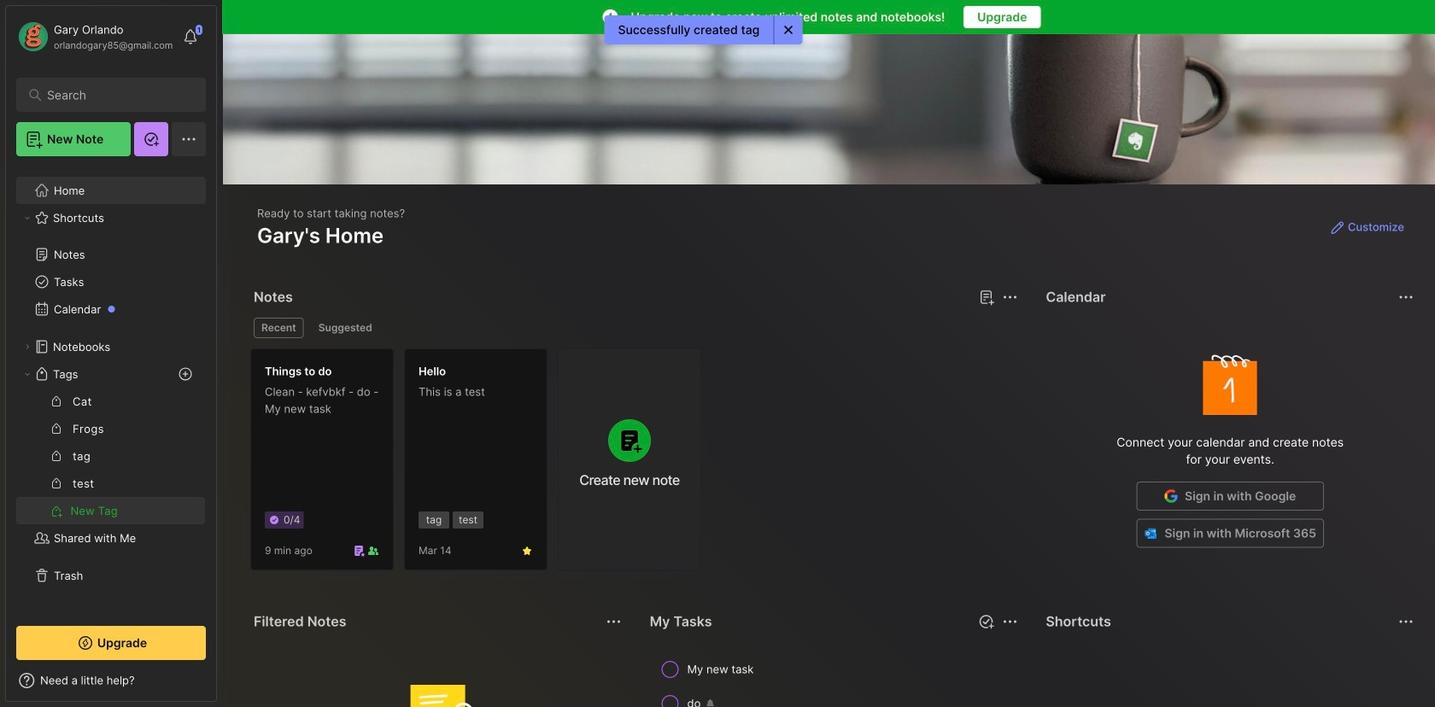Task type: describe. For each thing, give the bounding box(es) containing it.
none search field inside the main element
[[47, 85, 183, 105]]

grid grid
[[1043, 642, 1419, 707]]

expand notebooks image
[[22, 342, 32, 352]]

expand tags image
[[22, 369, 32, 379]]

new task image
[[978, 613, 995, 631]]

Search text field
[[47, 87, 183, 103]]

1 group from the top
[[16, 125, 205, 248]]

tree inside the main element
[[6, 97, 216, 611]]

WHAT'S NEW field
[[6, 667, 216, 695]]

main element
[[0, 0, 222, 707]]

Account field
[[16, 20, 173, 54]]

0 vertical spatial row group
[[250, 349, 712, 581]]

1 tab from the left
[[254, 318, 304, 338]]



Task type: locate. For each thing, give the bounding box(es) containing it.
None search field
[[47, 85, 183, 105]]

0 horizontal spatial tab
[[254, 318, 304, 338]]

row group
[[250, 349, 712, 581], [646, 653, 1022, 707]]

2 tab from the left
[[311, 318, 380, 338]]

tree
[[6, 97, 216, 611]]

click to collapse image
[[216, 676, 229, 696]]

more actions image
[[1396, 287, 1417, 308], [604, 612, 624, 632], [1396, 612, 1417, 632]]

tab
[[254, 318, 304, 338], [311, 318, 380, 338]]

More actions field
[[1394, 285, 1418, 309], [602, 610, 626, 634], [1394, 610, 1418, 634]]

group
[[16, 125, 205, 248], [16, 388, 205, 525]]

1 vertical spatial group
[[16, 388, 205, 525]]

tab list
[[254, 318, 1015, 338]]

1 vertical spatial row group
[[646, 653, 1022, 707]]

2 group from the top
[[16, 388, 205, 525]]

0 vertical spatial group
[[16, 125, 205, 248]]

alert
[[604, 15, 802, 44]]

1 horizontal spatial tab
[[311, 318, 380, 338]]



Task type: vqa. For each thing, say whether or not it's contained in the screenshot.
row group to the bottom
yes



